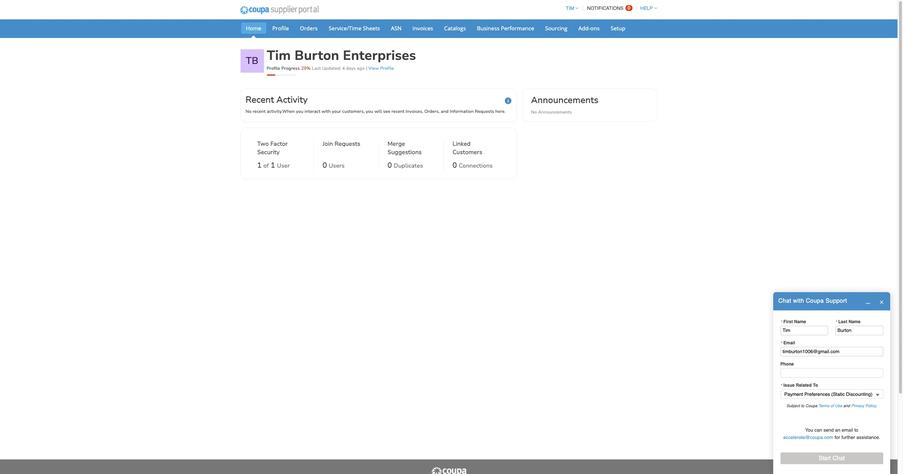 Task type: describe. For each thing, give the bounding box(es) containing it.
terms of use link
[[819, 404, 843, 409]]

0 vertical spatial with
[[322, 109, 331, 114]]

performance
[[501, 25, 534, 32]]

further
[[842, 435, 856, 441]]

email
[[842, 428, 853, 433]]

will
[[375, 109, 382, 114]]

0 vertical spatial announcements
[[531, 94, 599, 106]]

asn link
[[386, 23, 406, 34]]

navigation containing notifications 0
[[563, 1, 657, 15]]

support
[[826, 298, 847, 305]]

recent
[[246, 94, 274, 106]]

of inside chat with coupa support dialog
[[831, 404, 834, 409]]

home
[[246, 25, 262, 32]]

linked customers
[[453, 140, 482, 157]]

29%
[[301, 65, 311, 71]]

join requests
[[323, 140, 360, 148]]

join
[[323, 140, 333, 148]]

1 vertical spatial coupa supplier portal image
[[431, 467, 467, 475]]

can
[[815, 428, 823, 433]]

Select Issue text field
[[781, 390, 884, 400]]

updated:
[[322, 65, 341, 71]]

Phone telephone field
[[781, 369, 884, 378]]

text default image
[[866, 300, 871, 304]]

business
[[477, 25, 500, 32]]

invoices
[[413, 25, 433, 32]]

2 1 from the left
[[271, 161, 275, 170]]

when
[[282, 109, 295, 114]]

last inside chat with coupa support dialog
[[839, 320, 848, 325]]

.
[[876, 404, 877, 409]]

orders link
[[295, 23, 323, 34]]

your
[[332, 109, 341, 114]]

catalogs link
[[440, 23, 471, 34]]

user
[[277, 162, 290, 170]]

sourcing link
[[541, 23, 572, 34]]

0 users
[[323, 161, 345, 170]]

name for first name
[[794, 320, 806, 325]]

here.
[[496, 109, 506, 114]]

asn
[[391, 25, 402, 32]]

notifications
[[587, 5, 624, 11]]

privacy policy link
[[852, 404, 876, 409]]

connections
[[459, 162, 493, 170]]

two factor security
[[257, 140, 288, 157]]

none text field inside chat with coupa support dialog
[[781, 326, 829, 336]]

add-
[[579, 25, 591, 32]]

an
[[835, 428, 841, 433]]

* email
[[781, 341, 795, 346]]

customers,
[[342, 109, 365, 114]]

suggestions
[[388, 148, 422, 157]]

chat with coupa support
[[779, 298, 847, 305]]

* first name
[[781, 320, 806, 325]]

recent activity
[[246, 94, 308, 106]]

linked customers link
[[453, 140, 500, 158]]

subject to coupa terms of use and privacy policy .
[[787, 404, 877, 409]]

users
[[329, 162, 345, 170]]

information
[[450, 109, 474, 114]]

* for email
[[781, 341, 783, 346]]

factor
[[270, 140, 288, 148]]

phone
[[781, 362, 794, 367]]

send
[[824, 428, 834, 433]]

add-ons
[[579, 25, 600, 32]]

sheets
[[363, 25, 380, 32]]

enterprises
[[343, 47, 416, 65]]

first
[[784, 320, 793, 325]]

* for first
[[781, 320, 783, 324]]

1 of 1 user
[[257, 161, 290, 170]]

help link
[[637, 5, 657, 11]]

of inside 1 of 1 user
[[264, 162, 269, 170]]

use
[[835, 404, 843, 409]]

2 recent from the left
[[392, 109, 405, 114]]

0 inside notifications 0
[[628, 5, 631, 11]]

0 horizontal spatial to
[[801, 404, 805, 409]]

tim burton enterprises profile progress 29% last updated: 4 days ago | view profile
[[267, 47, 416, 71]]

activity
[[277, 94, 308, 106]]

for
[[835, 435, 840, 441]]

interact
[[305, 109, 320, 114]]

merge suggestions
[[388, 140, 422, 157]]

accelerate@coupa.com
[[784, 435, 834, 441]]

duplicates
[[394, 162, 423, 170]]

* issue related to
[[781, 383, 818, 389]]

service/time
[[329, 25, 362, 32]]

0 for 0 users
[[323, 161, 327, 170]]

invoices link
[[408, 23, 438, 34]]



Task type: vqa. For each thing, say whether or not it's contained in the screenshot.


Task type: locate. For each thing, give the bounding box(es) containing it.
announcements
[[531, 94, 599, 106], [538, 109, 572, 115]]

1 vertical spatial and
[[844, 404, 850, 409]]

navigation
[[563, 1, 657, 15]]

progress
[[281, 65, 300, 71]]

chat
[[779, 298, 792, 305]]

orders
[[300, 25, 318, 32]]

1 horizontal spatial coupa supplier portal image
[[431, 467, 467, 475]]

of down security
[[264, 162, 269, 170]]

you right when
[[296, 109, 304, 114]]

linked
[[453, 140, 471, 148]]

0 vertical spatial tim
[[566, 5, 574, 11]]

of left use at right bottom
[[831, 404, 834, 409]]

activity.
[[267, 109, 282, 114]]

0 horizontal spatial and
[[441, 109, 449, 114]]

1 name from the left
[[794, 320, 806, 325]]

1 vertical spatial of
[[831, 404, 834, 409]]

no down the recent
[[246, 109, 252, 114]]

chat with coupa support dialog
[[774, 293, 891, 475]]

coupa
[[806, 298, 824, 305], [806, 404, 818, 409]]

assistance.
[[857, 435, 881, 441]]

0 horizontal spatial recent
[[253, 109, 266, 114]]

*
[[781, 320, 783, 324], [836, 320, 838, 324], [781, 341, 783, 346], [781, 384, 783, 388]]

announcements no announcements
[[531, 94, 599, 115]]

1 vertical spatial tim
[[267, 47, 291, 65]]

0 vertical spatial of
[[264, 162, 269, 170]]

4
[[342, 65, 345, 71]]

1 horizontal spatial you
[[366, 109, 373, 114]]

coupa for support
[[806, 298, 824, 305]]

2 you from the left
[[366, 109, 373, 114]]

1 vertical spatial last
[[839, 320, 848, 325]]

profile left the progress
[[267, 65, 280, 71]]

0 left help
[[628, 5, 631, 11]]

accelerate@coupa.com link
[[784, 435, 834, 441]]

tim for tim burton enterprises profile progress 29% last updated: 4 days ago | view profile
[[267, 47, 291, 65]]

0
[[628, 5, 631, 11], [323, 161, 327, 170], [388, 161, 392, 170], [453, 161, 457, 170]]

privacy
[[852, 404, 865, 409]]

None button
[[781, 453, 884, 465]]

last inside tim burton enterprises profile progress 29% last updated: 4 days ago | view profile
[[312, 65, 321, 71]]

0 vertical spatial last
[[312, 65, 321, 71]]

notifications 0
[[587, 5, 631, 11]]

tim for tim
[[566, 5, 574, 11]]

1 horizontal spatial with
[[793, 298, 804, 305]]

None text field
[[836, 326, 884, 336], [781, 347, 884, 357], [836, 326, 884, 336], [781, 347, 884, 357]]

1 vertical spatial to
[[855, 428, 859, 433]]

1 left user
[[271, 161, 275, 170]]

tim up 'sourcing' link
[[566, 5, 574, 11]]

last down the support
[[839, 320, 848, 325]]

1 horizontal spatial requests
[[475, 109, 494, 114]]

0 horizontal spatial no
[[246, 109, 252, 114]]

0 horizontal spatial with
[[322, 109, 331, 114]]

you can send an email to accelerate@coupa.com for further assistance.
[[784, 428, 881, 441]]

burton
[[295, 47, 339, 65]]

profile right home
[[272, 25, 289, 32]]

name
[[794, 320, 806, 325], [849, 320, 861, 325]]

to
[[801, 404, 805, 409], [855, 428, 859, 433]]

invoices,
[[406, 109, 423, 114]]

* for issue
[[781, 384, 783, 388]]

none button inside chat with coupa support dialog
[[781, 453, 884, 465]]

1 horizontal spatial tim
[[566, 5, 574, 11]]

last
[[312, 65, 321, 71], [839, 320, 848, 325]]

recent
[[253, 109, 266, 114], [392, 109, 405, 114]]

you left will
[[366, 109, 373, 114]]

with right chat
[[793, 298, 804, 305]]

requests
[[475, 109, 494, 114], [335, 140, 360, 148]]

1
[[257, 161, 262, 170], [271, 161, 275, 170]]

to
[[813, 383, 818, 389]]

1 down security
[[257, 161, 262, 170]]

* inside * first name
[[781, 320, 783, 324]]

0 vertical spatial coupa
[[806, 298, 824, 305]]

1 horizontal spatial no
[[531, 109, 537, 115]]

0 for 0 connections
[[453, 161, 457, 170]]

additional information image
[[505, 98, 512, 104]]

1 horizontal spatial name
[[849, 320, 861, 325]]

you
[[806, 428, 814, 433]]

no right 'here.'
[[531, 109, 537, 115]]

tim inside tim burton enterprises profile progress 29% last updated: 4 days ago | view profile
[[267, 47, 291, 65]]

recent right 'see'
[[392, 109, 405, 114]]

see
[[383, 109, 390, 114]]

|
[[366, 65, 367, 71]]

none field inside chat with coupa support dialog
[[781, 390, 884, 400]]

0 vertical spatial and
[[441, 109, 449, 114]]

0 horizontal spatial last
[[312, 65, 321, 71]]

1 vertical spatial requests
[[335, 140, 360, 148]]

1 horizontal spatial to
[[855, 428, 859, 433]]

0 vertical spatial requests
[[475, 109, 494, 114]]

coupa for terms
[[806, 404, 818, 409]]

0 horizontal spatial tim
[[267, 47, 291, 65]]

view profile link
[[369, 65, 394, 71]]

tb
[[246, 54, 258, 67]]

profile
[[272, 25, 289, 32], [267, 65, 280, 71], [380, 65, 394, 71]]

0 duplicates
[[388, 161, 423, 170]]

1 you from the left
[[296, 109, 304, 114]]

1 vertical spatial announcements
[[538, 109, 572, 115]]

tim link
[[563, 5, 579, 11]]

0 for 0 duplicates
[[388, 161, 392, 170]]

0 down customers
[[453, 161, 457, 170]]

1 horizontal spatial last
[[839, 320, 848, 325]]

and inside chat with coupa support dialog
[[844, 404, 850, 409]]

1 horizontal spatial recent
[[392, 109, 405, 114]]

orders,
[[425, 109, 440, 114]]

0 left duplicates
[[388, 161, 392, 170]]

1 horizontal spatial of
[[831, 404, 834, 409]]

0 vertical spatial coupa supplier portal image
[[235, 1, 324, 19]]

service/time sheets
[[329, 25, 380, 32]]

0 horizontal spatial 1
[[257, 161, 262, 170]]

* left issue
[[781, 384, 783, 388]]

* for last
[[836, 320, 838, 324]]

0 connections
[[453, 161, 493, 170]]

add-ons link
[[574, 23, 605, 34]]

1 1 from the left
[[257, 161, 262, 170]]

with left 'your'
[[322, 109, 331, 114]]

issue
[[784, 383, 795, 389]]

name for last name
[[849, 320, 861, 325]]

setup
[[611, 25, 626, 32]]

announcements inside announcements no announcements
[[538, 109, 572, 115]]

tb image
[[240, 49, 264, 73]]

0 horizontal spatial coupa supplier portal image
[[235, 1, 324, 19]]

email
[[784, 341, 795, 346]]

coupa left terms
[[806, 404, 818, 409]]

no recent activity. when you interact with your customers, you will see recent invoices, orders, and information requests here.
[[246, 109, 506, 114]]

sourcing
[[545, 25, 568, 32]]

* down the support
[[836, 320, 838, 324]]

1 recent from the left
[[253, 109, 266, 114]]

policy
[[866, 404, 876, 409]]

None field
[[781, 390, 884, 400]]

security
[[257, 148, 280, 157]]

ago
[[357, 65, 365, 71]]

days
[[346, 65, 356, 71]]

1 vertical spatial with
[[793, 298, 804, 305]]

last right 29%
[[312, 65, 321, 71]]

and right orders,
[[441, 109, 449, 114]]

tim
[[566, 5, 574, 11], [267, 47, 291, 65]]

text default image
[[879, 300, 884, 305]]

tim up the progress
[[267, 47, 291, 65]]

coupa left the support
[[806, 298, 824, 305]]

to right subject
[[801, 404, 805, 409]]

1 horizontal spatial 1
[[271, 161, 275, 170]]

catalogs
[[444, 25, 466, 32]]

coupa supplier portal image
[[235, 1, 324, 19], [431, 467, 467, 475]]

0 horizontal spatial requests
[[335, 140, 360, 148]]

ons
[[591, 25, 600, 32]]

and right use at right bottom
[[844, 404, 850, 409]]

and
[[441, 109, 449, 114], [844, 404, 850, 409]]

* left first
[[781, 320, 783, 324]]

* last name
[[836, 320, 861, 325]]

with inside dialog
[[793, 298, 804, 305]]

* inside * email
[[781, 341, 783, 346]]

profile right view
[[380, 65, 394, 71]]

requests left 'here.'
[[475, 109, 494, 114]]

home link
[[241, 23, 266, 34]]

to inside you can send an email to accelerate@coupa.com for further assistance.
[[855, 428, 859, 433]]

merge suggestions link
[[388, 140, 435, 158]]

1 horizontal spatial and
[[844, 404, 850, 409]]

0 horizontal spatial of
[[264, 162, 269, 170]]

None text field
[[781, 326, 829, 336]]

0 horizontal spatial you
[[296, 109, 304, 114]]

two factor security link
[[257, 140, 305, 158]]

help
[[641, 5, 653, 11]]

* inside * last name
[[836, 320, 838, 324]]

0 left users
[[323, 161, 327, 170]]

subject
[[787, 404, 800, 409]]

recent down the recent
[[253, 109, 266, 114]]

of
[[264, 162, 269, 170], [831, 404, 834, 409]]

view
[[369, 65, 379, 71]]

profile link
[[268, 23, 294, 34]]

2 name from the left
[[849, 320, 861, 325]]

0 vertical spatial to
[[801, 404, 805, 409]]

two
[[257, 140, 269, 148]]

1 vertical spatial coupa
[[806, 404, 818, 409]]

* left email
[[781, 341, 783, 346]]

setup link
[[606, 23, 630, 34]]

service/time sheets link
[[324, 23, 385, 34]]

related
[[796, 383, 812, 389]]

requests right join
[[335, 140, 360, 148]]

0 horizontal spatial name
[[794, 320, 806, 325]]

no inside announcements no announcements
[[531, 109, 537, 115]]

terms
[[819, 404, 830, 409]]

to right 'email'
[[855, 428, 859, 433]]

join requests link
[[323, 140, 360, 158]]

* inside * issue related to
[[781, 384, 783, 388]]

merge
[[388, 140, 405, 148]]



